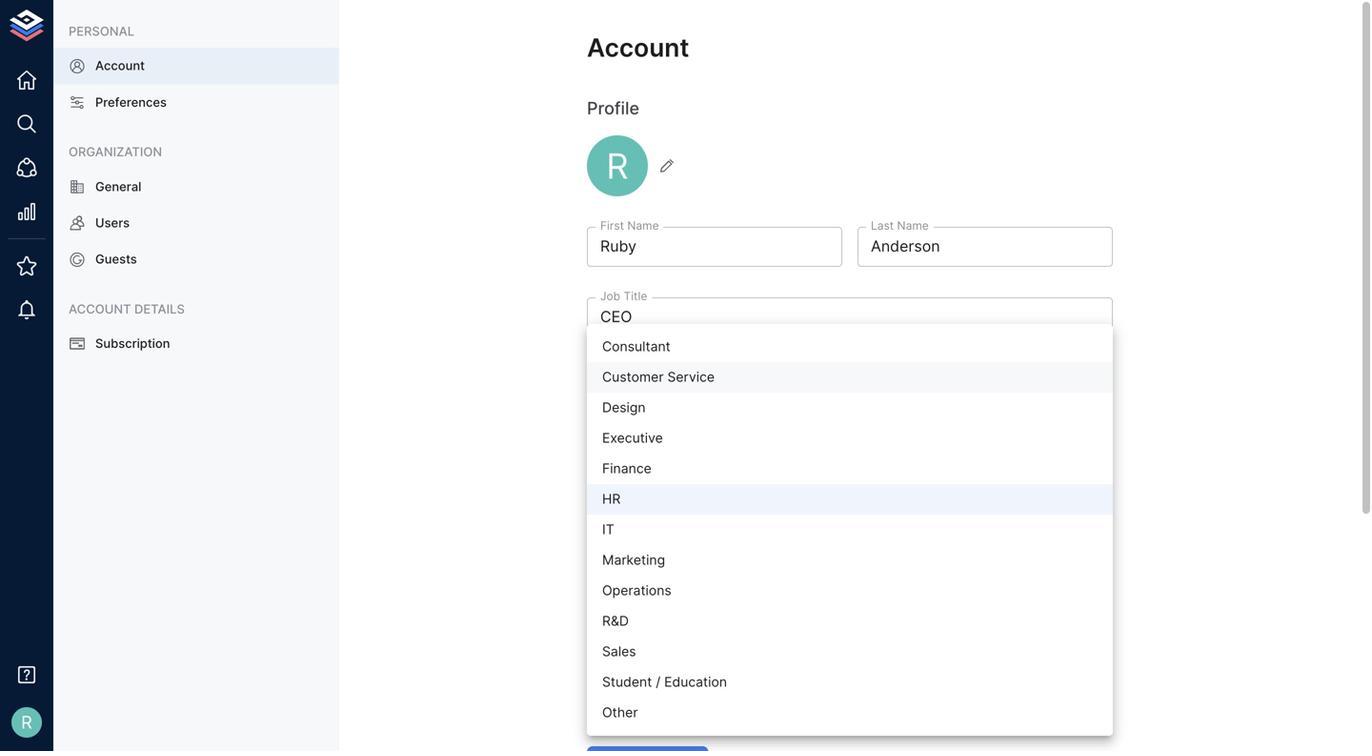 Task type: describe. For each thing, give the bounding box(es) containing it.
guests link
[[53, 241, 339, 278]]

list box containing consultant
[[587, 324, 1113, 736]]

2 password password field from the top
[[587, 676, 1069, 716]]

John text field
[[587, 227, 843, 267]]

customer service option
[[587, 362, 1113, 393]]

marketing
[[602, 552, 665, 568]]

customer
[[602, 369, 664, 385]]

other option
[[587, 698, 1113, 728]]

preferences
[[95, 95, 167, 110]]

profile
[[587, 98, 640, 119]]

save changes
[[602, 448, 694, 464]]

CEO text field
[[587, 298, 1113, 338]]

r&d option
[[587, 606, 1113, 637]]

1 password password field from the top
[[587, 605, 1113, 645]]

student / education
[[602, 674, 727, 690]]

HR field
[[587, 368, 1113, 408]]

change
[[587, 552, 651, 573]]

design option
[[587, 393, 1113, 423]]

1 horizontal spatial account
[[587, 32, 689, 63]]

account link
[[53, 48, 339, 84]]

design
[[602, 400, 646, 416]]

details
[[134, 302, 185, 316]]

guests
[[95, 252, 137, 267]]

personal
[[69, 24, 134, 39]]

preferences link
[[53, 84, 339, 121]]

0 horizontal spatial r button
[[6, 701, 48, 743]]

password
[[655, 552, 735, 573]]

finance option
[[587, 454, 1113, 484]]

student
[[602, 674, 652, 690]]

1 horizontal spatial r
[[606, 145, 629, 187]]



Task type: vqa. For each thing, say whether or not it's contained in the screenshot.
Consultant
yes



Task type: locate. For each thing, give the bounding box(es) containing it.
marketing option
[[587, 545, 1113, 576]]

hr for the hr option
[[602, 491, 621, 507]]

it
[[602, 522, 614, 538]]

hr up design
[[600, 378, 621, 397]]

0 vertical spatial r
[[606, 145, 629, 187]]

hr
[[600, 378, 621, 397], [602, 491, 621, 507]]

operations option
[[587, 576, 1113, 606]]

general
[[95, 179, 141, 194]]

0 horizontal spatial r
[[21, 712, 32, 733]]

1 horizontal spatial r button
[[587, 135, 682, 196]]

list box
[[587, 324, 1113, 736]]

account up preferences
[[95, 58, 145, 73]]

users
[[95, 215, 130, 230]]

/
[[656, 674, 661, 690]]

password password field up student / education option
[[587, 605, 1113, 645]]

hr for hr field
[[600, 378, 621, 397]]

executive
[[602, 430, 663, 446]]

it option
[[587, 515, 1113, 545]]

0 vertical spatial password password field
[[587, 605, 1113, 645]]

users link
[[53, 205, 339, 241]]

r&d
[[602, 613, 629, 629]]

save
[[602, 448, 633, 464]]

1 vertical spatial hr
[[602, 491, 621, 507]]

hr inside option
[[602, 491, 621, 507]]

r button
[[587, 135, 682, 196], [6, 701, 48, 743]]

account
[[69, 302, 131, 316]]

1 vertical spatial r button
[[6, 701, 48, 743]]

student / education option
[[587, 667, 1113, 698]]

changes
[[637, 448, 694, 464]]

education
[[664, 674, 727, 690]]

organization
[[69, 144, 162, 159]]

other
[[602, 705, 638, 721]]

operations
[[602, 583, 672, 599]]

hr option
[[587, 484, 1113, 515]]

0 horizontal spatial account
[[95, 58, 145, 73]]

hr inside field
[[600, 378, 621, 397]]

1 vertical spatial password password field
[[587, 676, 1069, 716]]

0 vertical spatial hr
[[600, 378, 621, 397]]

Doe text field
[[858, 227, 1113, 267]]

sales
[[602, 644, 636, 660]]

service
[[668, 369, 715, 385]]

consultant option
[[587, 332, 1113, 362]]

save changes button
[[587, 439, 709, 473]]

hr up it
[[602, 491, 621, 507]]

subscription link
[[53, 326, 339, 362]]

1 vertical spatial r
[[21, 712, 32, 733]]

0 vertical spatial r button
[[587, 135, 682, 196]]

consultant
[[602, 339, 671, 355]]

account up profile
[[587, 32, 689, 63]]

executive option
[[587, 423, 1113, 454]]

subscription
[[95, 336, 170, 351]]

finance
[[602, 461, 652, 477]]

customer service
[[602, 369, 715, 385]]

change password
[[587, 552, 735, 573]]

r
[[606, 145, 629, 187], [21, 712, 32, 733]]

general link
[[53, 168, 339, 205]]

password password field down sales option
[[587, 676, 1069, 716]]

account details
[[69, 302, 185, 316]]

Password password field
[[587, 605, 1113, 645], [587, 676, 1069, 716]]

account
[[587, 32, 689, 63], [95, 58, 145, 73]]

sales option
[[587, 637, 1113, 667]]



